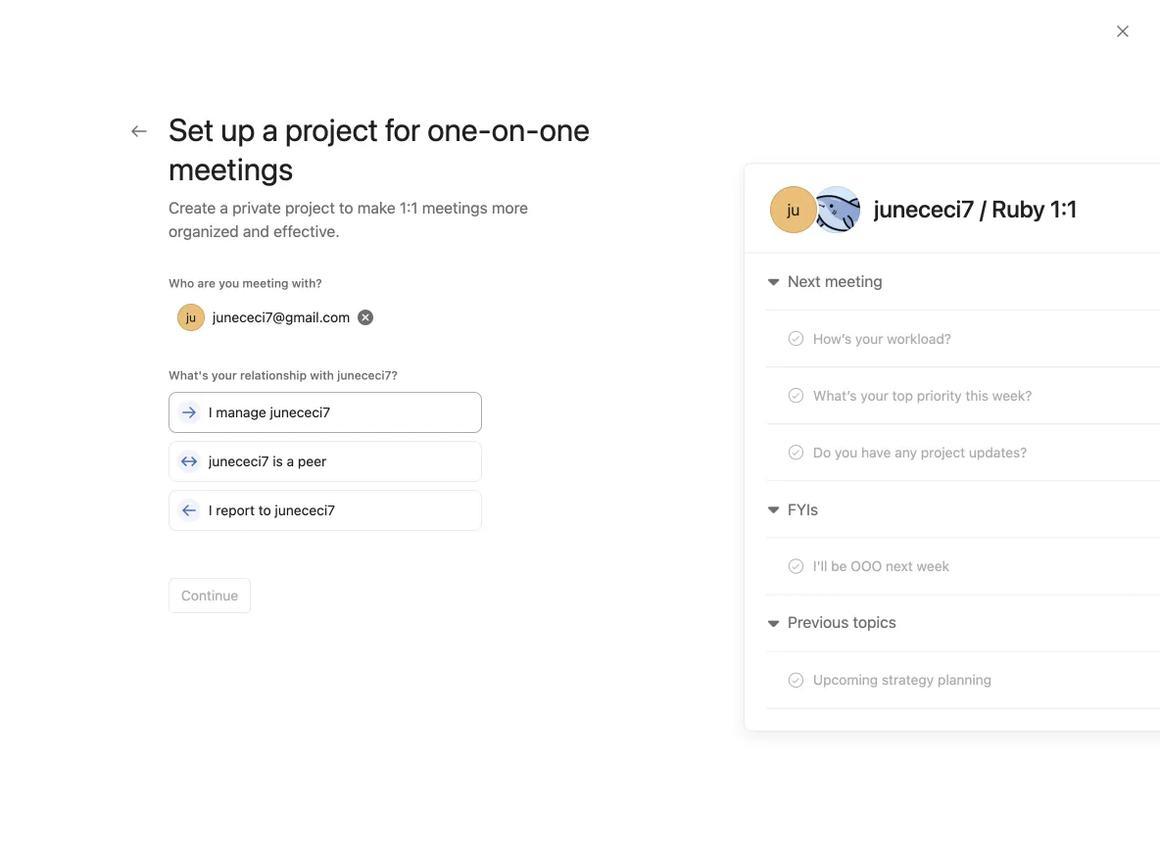 Task type: locate. For each thing, give the bounding box(es) containing it.
upcoming strategy planning
[[813, 672, 992, 688]]

2 i from the top
[[209, 502, 212, 518]]

1 vertical spatial you
[[835, 444, 858, 461]]

meeting left notes,
[[863, 108, 914, 124]]

you right are
[[219, 276, 239, 290]]

create a private project to make 1:1 meetings more organized and effective.
[[169, 198, 528, 241]]

8 more to level up
[[695, 248, 808, 264]]

to right steps
[[322, 260, 340, 283]]

ruby 1:1
[[992, 195, 1078, 222]]

next meeting
[[788, 272, 883, 291]]

0 horizontal spatial up
[[221, 111, 255, 148]]

a inside the start with a template to build your project or workflow
[[174, 135, 187, 163]]

you right the do
[[835, 444, 858, 461]]

0 vertical spatial meeting
[[863, 108, 914, 124]]

in right 1:1s
[[597, 108, 608, 124]]

set
[[169, 111, 214, 148]]

topics,
[[817, 108, 859, 124]]

0 vertical spatial 1:1
[[400, 198, 418, 217]]

0 horizontal spatial more
[[492, 198, 528, 217]]

more
[[492, 198, 528, 217], [707, 248, 739, 264]]

project right blank on the top left of the page
[[148, 357, 193, 373]]

0 vertical spatial i
[[209, 404, 212, 420]]

1 vertical spatial create
[[65, 357, 107, 373]]

meetings inside set up a project for one-on-one meetings
[[169, 150, 293, 187]]

junececi7 down peer on the left
[[275, 502, 335, 518]]

globe image
[[750, 702, 773, 726]]

1 horizontal spatial up
[[792, 248, 808, 264]]

project inside the start with a template to build your project or workflow
[[206, 167, 276, 194]]

0 vertical spatial with
[[127, 135, 169, 163]]

1 horizontal spatial create
[[169, 198, 216, 217]]

your right the what's
[[212, 368, 237, 382]]

1 horizontal spatial more
[[707, 248, 739, 264]]

to left level
[[743, 248, 756, 264]]

and left action
[[961, 108, 984, 124]]

create project
[[801, 639, 893, 655]]

junececi7 / ruby 1:1
[[874, 195, 1078, 222]]

1 horizontal spatial meetings
[[422, 198, 488, 217]]

project left for
[[285, 111, 378, 148]]

and down the private
[[243, 222, 269, 241]]

1 i from the top
[[209, 404, 212, 420]]

action
[[988, 108, 1027, 124]]

0 vertical spatial and
[[961, 108, 984, 124]]

junececi7@gmail.com button
[[169, 300, 382, 335]]

0 horizontal spatial with
[[127, 135, 169, 163]]

1 vertical spatial with
[[310, 368, 334, 382]]

who
[[169, 276, 194, 290]]

create inside button
[[65, 357, 107, 373]]

create for create blank project
[[65, 357, 107, 373]]

in
[[597, 108, 608, 124], [521, 130, 532, 146]]

1 vertical spatial in
[[521, 130, 532, 146]]

meeting
[[863, 108, 914, 124], [242, 276, 289, 290]]

asana.
[[612, 108, 654, 124]]

a inside set up a project for one-on-one meetings
[[262, 111, 278, 148]]

in down effective
[[521, 130, 532, 146]]

project inside set up a project for one-on-one meetings
[[285, 111, 378, 148]]

1:1
[[400, 198, 418, 217], [87, 589, 104, 605]]

of
[[729, 108, 742, 124]]

with inside the start with a template to build your project or workflow
[[127, 135, 169, 163]]

junececi7@gmail.com
[[213, 309, 350, 325]]

up right set
[[221, 111, 255, 148]]

1:1 inside dropdown button
[[87, 589, 104, 605]]

week?
[[992, 388, 1032, 404]]

build
[[102, 167, 151, 194]]

manage
[[216, 404, 266, 420]]

a up organized in the left top of the page
[[220, 198, 228, 217]]

i left manage
[[209, 404, 212, 420]]

more inside create a private project to make 1:1 meetings more organized and effective.
[[492, 198, 528, 217]]

one-
[[427, 111, 492, 148]]

one up good
[[539, 111, 590, 148]]

1 vertical spatial 1:1
[[87, 589, 104, 605]]

close image
[[1115, 24, 1131, 39], [1115, 24, 1131, 39]]

1:1 right make
[[400, 198, 418, 217]]

project up the private
[[206, 167, 276, 194]]

0 vertical spatial meetings
[[169, 150, 293, 187]]

0 vertical spatial in
[[597, 108, 608, 124]]

start
[[72, 135, 121, 163]]

up
[[221, 111, 255, 148], [792, 248, 808, 264]]

a right set
[[262, 111, 278, 148]]

for
[[385, 111, 420, 148]]

a right the is
[[287, 453, 294, 469]]

meeting inside run effective 1:1s in asana. keep track of discussion topics, meeting notes, and action items in one place.
[[863, 108, 914, 124]]

0 vertical spatial create
[[169, 198, 216, 217]]

1:1 inside create a private project to make 1:1 meetings more organized and effective.
[[400, 198, 418, 217]]

and
[[961, 108, 984, 124], [243, 222, 269, 241]]

one
[[539, 111, 590, 148], [536, 130, 559, 146]]

track
[[694, 108, 726, 124]]

one down effective
[[536, 130, 559, 146]]

to down start
[[77, 167, 96, 194]]

0 vertical spatial up
[[221, 111, 255, 148]]

1 vertical spatial meetings
[[422, 198, 488, 217]]

project
[[285, 111, 378, 148], [206, 167, 276, 194], [285, 198, 335, 217], [148, 357, 193, 373], [921, 444, 965, 461]]

next
[[886, 558, 913, 574]]

0 vertical spatial more
[[492, 198, 528, 217]]

up right level
[[792, 248, 808, 264]]

junececi7
[[874, 195, 975, 222], [270, 404, 330, 420], [209, 453, 269, 469], [275, 502, 335, 518]]

1 horizontal spatial in
[[597, 108, 608, 124]]

meeting
[[108, 589, 161, 605]]

create left blank on the top left of the page
[[65, 357, 107, 373]]

to
[[77, 167, 96, 194], [339, 198, 353, 217], [743, 248, 756, 264], [322, 260, 340, 283], [258, 502, 271, 518]]

continue
[[181, 587, 238, 604]]

meetings right make
[[422, 198, 488, 217]]

1:1 left meeting
[[87, 589, 104, 605]]

with?
[[292, 276, 322, 290]]

to left make
[[339, 198, 353, 217]]

0 horizontal spatial 1:1
[[87, 589, 104, 605]]

a for up
[[262, 111, 278, 148]]

meetings up the private
[[169, 150, 293, 187]]

your for what's your top priority this week?
[[861, 388, 889, 404]]

1 vertical spatial up
[[792, 248, 808, 264]]

with up build
[[127, 135, 169, 163]]

1 vertical spatial i
[[209, 502, 212, 518]]

steps
[[267, 260, 317, 283]]

0 horizontal spatial and
[[243, 222, 269, 241]]

1 horizontal spatial meeting
[[863, 108, 914, 124]]

one inside set up a project for one-on-one meetings
[[539, 111, 590, 148]]

and inside create a private project to make 1:1 meetings more organized and effective.
[[243, 222, 269, 241]]

your left top
[[861, 388, 889, 404]]

junececi7 left the is
[[209, 453, 269, 469]]

items
[[483, 130, 517, 146]]

junececi7?
[[337, 368, 398, 382]]

drisco's
[[801, 699, 854, 715]]

your up or workflow
[[156, 167, 201, 194]]

project up the effective.
[[285, 198, 335, 217]]

list box
[[427, 8, 741, 39]]

create inside create a private project to make 1:1 meetings more organized and effective.
[[169, 198, 216, 217]]

0 horizontal spatial meeting
[[242, 276, 289, 290]]

0 vertical spatial you
[[219, 276, 239, 290]]

report
[[216, 502, 255, 518]]

meetings inside create a private project to make 1:1 meetings more organized and effective.
[[422, 198, 488, 217]]

starred element
[[0, 312, 235, 413]]

good
[[551, 167, 626, 204]]

1 horizontal spatial and
[[961, 108, 984, 124]]

more right 8
[[707, 248, 739, 264]]

meeting up the 'junececi7@gmail.com' dropdown button
[[242, 276, 289, 290]]

with left junececi7?
[[310, 368, 334, 382]]

i left the report
[[209, 502, 212, 518]]

0 horizontal spatial meetings
[[169, 150, 293, 187]]

updates?
[[969, 444, 1027, 461]]

one inside run effective 1:1s in asana. keep track of discussion topics, meeting notes, and action items in one place.
[[536, 130, 559, 146]]

1:1 meeting agenda button
[[0, 578, 353, 637]]

effective
[[511, 108, 566, 124]]

a
[[262, 111, 278, 148], [174, 135, 187, 163], [220, 198, 228, 217], [287, 453, 294, 469]]

go back image
[[131, 123, 147, 139]]

1 vertical spatial and
[[243, 222, 269, 241]]

create up organized in the left top of the page
[[169, 198, 216, 217]]

fyis
[[788, 500, 818, 519]]

junececi7 is a peer
[[209, 453, 326, 469]]

1 vertical spatial meeting
[[242, 276, 289, 290]]

project right any
[[921, 444, 965, 461]]

your right how's
[[855, 331, 883, 347]]

i manage junececi7
[[209, 404, 330, 420]]

private
[[232, 198, 281, 217]]

1 horizontal spatial 1:1
[[400, 198, 418, 217]]

a right go back 'icon'
[[174, 135, 187, 163]]

more down items
[[492, 198, 528, 217]]

continue button
[[169, 578, 251, 613]]

run effective 1:1s in asana. keep track of discussion topics, meeting notes, and action items in one place.
[[483, 108, 1027, 146]]

1 vertical spatial more
[[707, 248, 739, 264]]

what's your relationship with junececi7?
[[169, 368, 398, 382]]

create for create a private project to make 1:1 meetings more organized and effective.
[[169, 198, 216, 217]]

0 horizontal spatial create
[[65, 357, 107, 373]]



Task type: vqa. For each thing, say whether or not it's contained in the screenshot.
Mark complete image associated with first Mark complete option from the bottom of the page
no



Task type: describe. For each thing, give the bounding box(es) containing it.
projects
[[730, 579, 802, 602]]

global element
[[0, 48, 235, 166]]

remove image
[[358, 310, 374, 325]]

priority
[[917, 388, 962, 404]]

discussion
[[746, 108, 813, 124]]

what's
[[813, 388, 857, 404]]

organized
[[169, 222, 239, 241]]

this is a preview of your project image
[[725, 149, 1160, 755]]

i'll
[[813, 558, 827, 574]]

project inside create a private project to make 1:1 meetings more organized and effective.
[[285, 198, 335, 217]]

create blank project
[[65, 357, 193, 373]]

level
[[759, 248, 788, 264]]

afternoon,
[[633, 167, 768, 204]]

workload?
[[887, 331, 951, 347]]

steps to get started
[[267, 260, 441, 283]]

create blank project button
[[24, 341, 329, 390]]

projects element
[[0, 413, 235, 649]]

set up a project for one-on-one meetings
[[169, 111, 590, 187]]

ruby
[[775, 167, 844, 204]]

junececi7 down what's your relationship with junececi7?
[[270, 404, 330, 420]]

this
[[966, 388, 989, 404]]

wednesday,
[[608, 143, 697, 161]]

peer
[[298, 453, 326, 469]]

your inside the start with a template to build your project or workflow
[[156, 167, 201, 194]]

blank
[[110, 357, 145, 373]]

effective.
[[274, 222, 340, 241]]

week
[[917, 558, 950, 574]]

1:1 meeting agenda
[[87, 589, 214, 605]]

1:1s
[[570, 108, 593, 124]]

scroll card carousel right image
[[1121, 412, 1137, 428]]

be
[[831, 558, 847, 574]]

how's your workload?
[[813, 331, 951, 347]]

what's your top priority this week?
[[813, 388, 1032, 404]]

to inside create a private project to make 1:1 meetings more organized and effective.
[[339, 198, 353, 217]]

your for how's your workload?
[[855, 331, 883, 347]]

any
[[895, 444, 917, 461]]

previous topics
[[788, 613, 896, 631]]

keep
[[658, 108, 690, 124]]

strategy
[[882, 672, 934, 688]]

have
[[861, 444, 891, 461]]

ju
[[787, 200, 800, 219]]

/
[[980, 195, 987, 222]]

a for with
[[174, 135, 187, 163]]

top
[[892, 388, 913, 404]]

drisco's drinks
[[801, 699, 899, 715]]

make
[[357, 198, 396, 217]]

and inside run effective 1:1s in asana. keep track of discussion topics, meeting notes, and action items in one place.
[[961, 108, 984, 124]]

0 horizontal spatial you
[[219, 276, 239, 290]]

i report to junececi7
[[209, 502, 335, 518]]

1 horizontal spatial you
[[835, 444, 858, 461]]

your for what's your relationship with junececi7?
[[212, 368, 237, 382]]

upcoming
[[813, 672, 878, 688]]

junececi7 left "/"
[[874, 195, 975, 222]]

get started
[[344, 260, 441, 283]]

a inside create a private project to make 1:1 meetings more organized and effective.
[[220, 198, 228, 217]]

wednesday, november 1 good afternoon, ruby
[[551, 143, 844, 204]]

planning
[[938, 672, 992, 688]]

project inside create blank project button
[[148, 357, 193, 373]]

template
[[192, 135, 280, 163]]

1 horizontal spatial with
[[310, 368, 334, 382]]

up inside set up a project for one-on-one meetings
[[221, 111, 255, 148]]

is
[[273, 453, 283, 469]]

start with a template to build your project or workflow
[[72, 135, 280, 225]]

agenda
[[164, 589, 214, 605]]

are
[[197, 276, 216, 290]]

run
[[483, 108, 507, 124]]

create project link
[[730, 617, 1105, 680]]

to right the report
[[258, 502, 271, 518]]

ra
[[827, 200, 847, 219]]

november
[[701, 143, 776, 161]]

drinks
[[857, 699, 899, 715]]

0 horizontal spatial in
[[521, 130, 532, 146]]

to inside the start with a template to build your project or workflow
[[77, 167, 96, 194]]

complete
[[816, 724, 870, 737]]

i'll be ooo next week
[[813, 558, 950, 574]]

1
[[780, 143, 787, 161]]

how's
[[813, 331, 852, 347]]

notes,
[[918, 108, 957, 124]]

do
[[813, 444, 831, 461]]

what's
[[169, 368, 208, 382]]

do you have any project updates?
[[813, 444, 1027, 461]]

james, profile image
[[22, 351, 45, 374]]

on-
[[492, 111, 539, 148]]

8
[[695, 248, 703, 264]]

relationship
[[240, 368, 307, 382]]

a for is
[[287, 453, 294, 469]]

place.
[[563, 130, 601, 146]]

i for i report to junececi7
[[209, 502, 212, 518]]

or workflow
[[118, 198, 235, 225]]

who are you meeting with?
[[169, 276, 322, 290]]

i for i manage junececi7
[[209, 404, 212, 420]]



